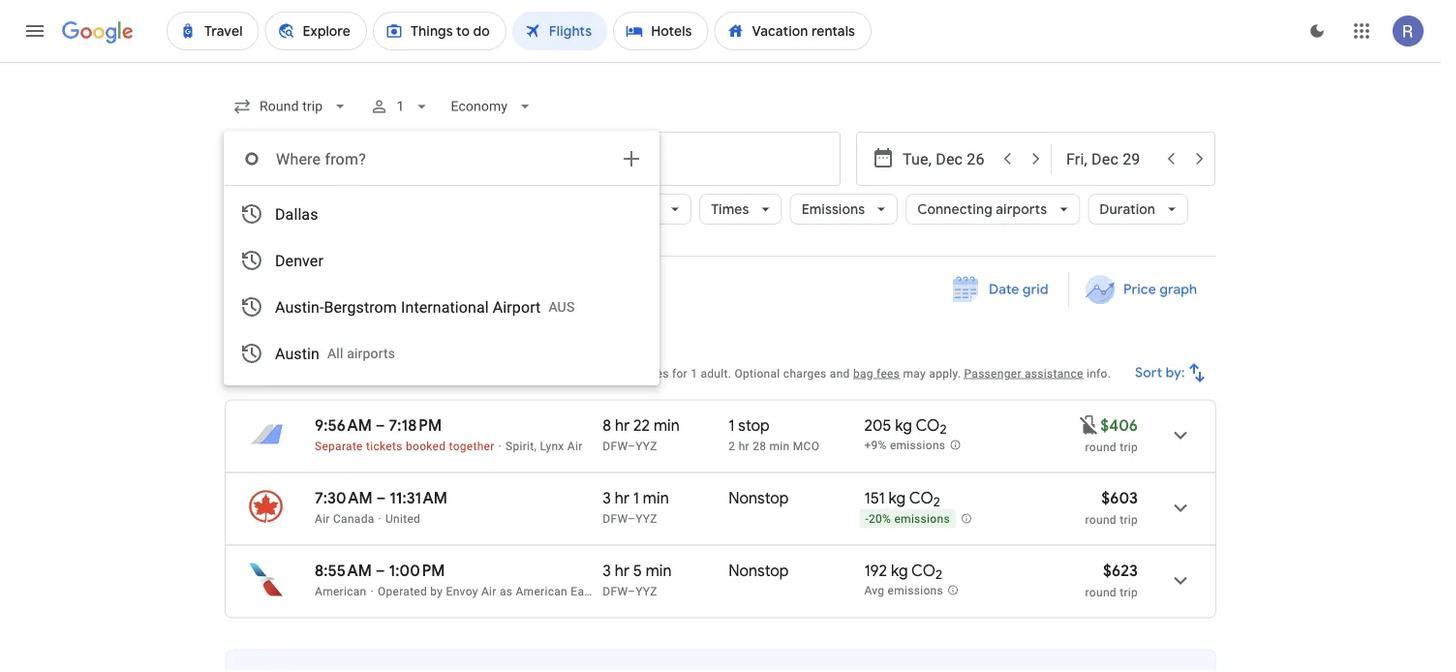 Task type: locate. For each thing, give the bounding box(es) containing it.
kg inside 205 kg co 2
[[896, 416, 913, 436]]

205
[[865, 416, 892, 436]]

2 inside 151 kg co 2
[[934, 494, 941, 511]]

2 for 205
[[940, 422, 947, 438]]

2 vertical spatial dfw
[[603, 585, 628, 598]]

dfw down 8
[[603, 439, 628, 453]]

date grid button
[[939, 272, 1065, 307]]

0 horizontal spatial and
[[351, 367, 371, 380]]

dfw inside 8 hr 22 min dfw – yyz
[[603, 439, 628, 453]]

separate tickets booked together. this trip includes tickets from multiple airlines. missed connections may be protected by kiwi.com.. element
[[315, 439, 495, 453]]

hr inside 8 hr 22 min dfw – yyz
[[615, 416, 630, 436]]

2 3 from the top
[[603, 561, 611, 581]]

flights
[[363, 337, 419, 362]]

1 horizontal spatial fees
[[877, 367, 900, 380]]

20%
[[869, 513, 892, 526]]

1 vertical spatial trip
[[1120, 513, 1138, 527]]

co inside 192 kg co 2
[[912, 561, 936, 581]]

and
[[351, 367, 371, 380], [830, 367, 850, 380]]

connecting airports
[[918, 201, 1048, 218]]

151
[[865, 488, 885, 508]]

booked
[[406, 439, 446, 453]]

min right 5 in the bottom of the page
[[646, 561, 672, 581]]

151 kg co 2
[[865, 488, 941, 511]]

2 down 1 stop flight. element
[[729, 439, 736, 453]]

1 inside 1 stop 2 hr 28 min mco
[[729, 416, 735, 436]]

dfw down total duration 3 hr 1 min. element
[[603, 512, 628, 526]]

0 horizontal spatial american
[[315, 585, 367, 598]]

3 dfw from the top
[[603, 585, 628, 598]]

1 stop flight. element
[[729, 416, 770, 438]]

and left bag
[[830, 367, 850, 380]]

hr inside '3 hr 1 min dfw – yyz'
[[615, 488, 630, 508]]

1 nonstop flight. element from the top
[[729, 488, 789, 511]]

9:56 am
[[315, 416, 372, 436]]

connecting
[[918, 201, 993, 218]]

dfw right eagle at the left bottom of the page
[[603, 585, 628, 598]]

– up united at the bottom left of page
[[376, 488, 386, 508]]

trip down 603 us dollars 'text box'
[[1120, 513, 1138, 527]]

Arrival time: 1:00 PM. text field
[[389, 561, 445, 581]]

0 vertical spatial air
[[568, 439, 583, 453]]

min
[[654, 416, 680, 436], [770, 439, 790, 453], [643, 488, 669, 508], [646, 561, 672, 581]]

None search field
[[224, 83, 1217, 386]]

dfw inside '3 hr 1 min dfw – yyz'
[[603, 512, 628, 526]]

list box containing dallas
[[225, 186, 659, 385]]

hr inside 3 hr 5 min dfw – yyz
[[615, 561, 630, 581]]

co for 151
[[909, 488, 934, 508]]

11:31 am
[[390, 488, 448, 508]]

required
[[555, 367, 600, 380]]

3 trip from the top
[[1120, 586, 1138, 599]]

– inside 8 hr 22 min dfw – yyz
[[628, 439, 636, 453]]

bag fees button
[[854, 367, 900, 380]]

hr
[[615, 416, 630, 436], [739, 439, 750, 453], [615, 488, 630, 508], [615, 561, 630, 581]]

1
[[397, 98, 404, 114], [691, 367, 698, 380], [729, 416, 735, 436], [633, 488, 639, 508]]

total duration 8 hr 22 min. element
[[603, 416, 729, 438]]

airport
[[493, 298, 541, 316]]

0 vertical spatial emissions
[[890, 439, 946, 453]]

None text field
[[537, 132, 841, 186]]

airports right connecting
[[996, 201, 1048, 218]]

2 vertical spatial round
[[1086, 586, 1117, 599]]

best departing flights main content
[[225, 272, 1217, 670]]

charges
[[784, 367, 827, 380]]

yyz inside 3 hr 5 min dfw – yyz
[[636, 585, 658, 598]]

2 round from the top
[[1086, 513, 1117, 527]]

2 vertical spatial trip
[[1120, 586, 1138, 599]]

0 horizontal spatial airports
[[347, 345, 396, 361]]

1 vertical spatial co
[[909, 488, 934, 508]]

0 vertical spatial kg
[[896, 416, 913, 436]]

optional
[[735, 367, 781, 380]]

kg up +9% emissions
[[896, 416, 913, 436]]

air left as
[[481, 585, 497, 598]]

2 vertical spatial kg
[[891, 561, 908, 581]]

1 vertical spatial nonstop
[[729, 561, 789, 581]]

Departure time: 7:30 AM. text field
[[315, 488, 373, 508]]

0 horizontal spatial all
[[262, 201, 278, 218]]

all up price
[[327, 345, 343, 361]]

603 US dollars text field
[[1102, 488, 1138, 508]]

united
[[386, 512, 421, 526]]

2 vertical spatial emissions
[[888, 584, 944, 598]]

2 nonstop flight. element from the top
[[729, 561, 789, 584]]

1 vertical spatial all
[[327, 345, 343, 361]]

0 horizontal spatial air
[[315, 512, 330, 526]]

1 nonstop from the top
[[729, 488, 789, 508]]

round down the $623
[[1086, 586, 1117, 599]]

kg inside 192 kg co 2
[[891, 561, 908, 581]]

1 inside popup button
[[397, 98, 404, 114]]

$623 round trip
[[1086, 561, 1138, 599]]

emissions down 205 kg co 2
[[890, 439, 946, 453]]

kg right 151
[[889, 488, 906, 508]]

co up avg emissions
[[912, 561, 936, 581]]

min right 28
[[770, 439, 790, 453]]

yyz down total duration 3 hr 1 min. element
[[636, 512, 658, 526]]

times
[[711, 201, 750, 218]]

1 vertical spatial kg
[[889, 488, 906, 508]]

based
[[268, 367, 301, 380]]

air right lynx
[[568, 439, 583, 453]]

all filters button
[[225, 194, 334, 225]]

2 inside 205 kg co 2
[[940, 422, 947, 438]]

min down 8 hr 22 min dfw – yyz
[[643, 488, 669, 508]]

Arrival time: 11:31 AM. text field
[[390, 488, 448, 508]]

0 vertical spatial co
[[916, 416, 940, 436]]

0 vertical spatial nonstop flight. element
[[729, 488, 789, 511]]

fees
[[646, 367, 669, 380], [877, 367, 900, 380]]

+
[[636, 367, 643, 380]]

and right price
[[351, 367, 371, 380]]

0 vertical spatial airports
[[996, 201, 1048, 218]]

american right as
[[516, 585, 568, 598]]

date grid
[[989, 281, 1049, 298]]

2 up avg emissions
[[936, 567, 943, 583]]

trip inside $623 round trip
[[1120, 586, 1138, 599]]

hr for 8 hr 22 min
[[615, 416, 630, 436]]

bergstrom
[[324, 298, 397, 316]]

1 horizontal spatial american
[[516, 585, 568, 598]]

sort by: button
[[1128, 350, 1217, 396]]

air down departure time: 7:30 am. text field
[[315, 512, 330, 526]]

for
[[672, 367, 688, 380]]

american down departure time: 8:55 am. text box
[[315, 585, 367, 598]]

prices
[[296, 282, 337, 300]]

1 dfw from the top
[[603, 439, 628, 453]]

best departing flights
[[225, 337, 419, 362]]

emissions down 192 kg co 2
[[888, 584, 944, 598]]

dec
[[370, 282, 396, 300]]

yyz inside 8 hr 22 min dfw – yyz
[[636, 439, 658, 453]]

yyz down 5 in the bottom of the page
[[636, 585, 658, 598]]

price graph
[[1124, 281, 1198, 298]]

round down this price for this flight doesn't include overhead bin access. if you need a carry-on bag, use the bags filter to update prices. image
[[1086, 440, 1117, 454]]

2 dfw from the top
[[603, 512, 628, 526]]

airports up price
[[347, 345, 396, 361]]

0 vertical spatial 3
[[603, 488, 611, 508]]

– up operated at left bottom
[[376, 561, 385, 581]]

min for 8 hr 22 min
[[654, 416, 680, 436]]

1 yyz from the top
[[636, 439, 658, 453]]

1 horizontal spatial and
[[830, 367, 850, 380]]

0 vertical spatial trip
[[1120, 440, 1138, 454]]

trip down $406
[[1120, 440, 1138, 454]]

1 left stop
[[729, 416, 735, 436]]

all left filters
[[262, 201, 278, 218]]

2 vertical spatial co
[[912, 561, 936, 581]]

1 vertical spatial round
[[1086, 513, 1117, 527]]

– down 22
[[628, 439, 636, 453]]

round inside $623 round trip
[[1086, 586, 1117, 599]]

1 horizontal spatial airports
[[996, 201, 1048, 218]]

min inside 1 stop 2 hr 28 min mco
[[770, 439, 790, 453]]

dfw inside 3 hr 5 min dfw – yyz
[[603, 585, 628, 598]]

+9%
[[865, 439, 887, 453]]

by
[[431, 585, 443, 598]]

kg
[[896, 416, 913, 436], [889, 488, 906, 508], [891, 561, 908, 581]]

adult.
[[701, 367, 732, 380]]

denver
[[275, 251, 324, 270]]

airports inside popup button
[[996, 201, 1048, 218]]

tickets
[[366, 439, 403, 453]]

leaves dallas/fort worth international airport at 9:56 am on tuesday, december 26 and arrives at toronto pearson international airport at 7:18 pm on tuesday, december 26. element
[[315, 416, 442, 436]]

hr right 8
[[615, 416, 630, 436]]

2 vertical spatial air
[[481, 585, 497, 598]]

1 vertical spatial airports
[[347, 345, 396, 361]]

hr left 5 in the bottom of the page
[[615, 561, 630, 581]]

2 vertical spatial yyz
[[636, 585, 658, 598]]

from?
[[325, 150, 366, 168]]

american
[[315, 585, 367, 598], [516, 585, 568, 598]]

kg inside 151 kg co 2
[[889, 488, 906, 508]]

yyz down 22
[[636, 439, 658, 453]]

emissions
[[802, 201, 865, 218]]

may
[[904, 367, 926, 380]]

– inside 3 hr 5 min dfw – yyz
[[628, 585, 636, 598]]

yyz for 22
[[636, 439, 658, 453]]

Departure text field
[[903, 133, 992, 185]]

0 vertical spatial round
[[1086, 440, 1117, 454]]

dfw
[[603, 439, 628, 453], [603, 512, 628, 526], [603, 585, 628, 598]]

1 vertical spatial yyz
[[636, 512, 658, 526]]

3
[[603, 488, 611, 508], [603, 561, 611, 581]]

2 inside 192 kg co 2
[[936, 567, 943, 583]]

best
[[225, 337, 265, 362]]

yyz inside '3 hr 1 min dfw – yyz'
[[636, 512, 658, 526]]

1 up where else? text field on the left top of the page
[[397, 98, 404, 114]]

3 round from the top
[[1086, 586, 1117, 599]]

times button
[[700, 186, 783, 233]]

emissions button
[[790, 186, 898, 233]]

0 horizontal spatial fees
[[646, 367, 669, 380]]

0 vertical spatial yyz
[[636, 439, 658, 453]]

 image
[[499, 439, 502, 453]]

co inside 205 kg co 2
[[916, 416, 940, 436]]

hr left 28
[[739, 439, 750, 453]]

find the best price region
[[225, 272, 1217, 323]]

price graph button
[[1073, 272, 1213, 307]]

prices include required taxes + fees for 1 adult. optional charges and bag fees may apply. passenger assistance
[[476, 367, 1084, 380]]

2 nonstop from the top
[[729, 561, 789, 581]]

ranked based on price and convenience
[[225, 367, 443, 380]]

separate
[[315, 439, 363, 453]]

leaves dallas/fort worth international airport at 8:55 am on tuesday, december 26 and arrives at toronto pearson international airport at 1:00 pm on tuesday, december 26. element
[[315, 561, 445, 581]]

1 right for on the bottom left of page
[[691, 367, 698, 380]]

trip inside $603 round trip
[[1120, 513, 1138, 527]]

8
[[603, 416, 612, 436]]

3 inside 3 hr 5 min dfw – yyz
[[603, 561, 611, 581]]

co up +9% emissions
[[916, 416, 940, 436]]

1 down 8 hr 22 min dfw – yyz
[[633, 488, 639, 508]]

2 up -20% emissions
[[934, 494, 941, 511]]

round inside $603 round trip
[[1086, 513, 1117, 527]]

min inside 3 hr 5 min dfw – yyz
[[646, 561, 672, 581]]

emissions down 151 kg co 2
[[895, 513, 950, 526]]

air
[[568, 439, 583, 453], [315, 512, 330, 526], [481, 585, 497, 598]]

date
[[989, 281, 1020, 298]]

envoy
[[446, 585, 478, 598]]

nonstop flight. element for 3 hr 1 min
[[729, 488, 789, 511]]

1 vertical spatial 3
[[603, 561, 611, 581]]

co inside 151 kg co 2
[[909, 488, 934, 508]]

round for $603
[[1086, 513, 1117, 527]]

min right 22
[[654, 416, 680, 436]]

round down 603 us dollars 'text box'
[[1086, 513, 1117, 527]]

emissions for 192
[[888, 584, 944, 598]]

spirit, lynx air
[[506, 439, 583, 453]]

min inside '3 hr 1 min dfw – yyz'
[[643, 488, 669, 508]]

2
[[940, 422, 947, 438], [729, 439, 736, 453], [934, 494, 941, 511], [936, 567, 943, 583]]

emissions
[[890, 439, 946, 453], [895, 513, 950, 526], [888, 584, 944, 598]]

nonstop flight. element
[[729, 488, 789, 511], [729, 561, 789, 584]]

1 vertical spatial dfw
[[603, 512, 628, 526]]

– down 5 in the bottom of the page
[[628, 585, 636, 598]]

– down total duration 3 hr 1 min. element
[[628, 512, 636, 526]]

3 down 8 hr 22 min dfw – yyz
[[603, 488, 611, 508]]

hr down 8 hr 22 min dfw – yyz
[[615, 488, 630, 508]]

austin-bergstrom international airport aus
[[275, 298, 575, 316]]

austin (all airports), from your search history option
[[225, 330, 659, 377]]

kg up avg emissions
[[891, 561, 908, 581]]

nonstop
[[729, 488, 789, 508], [729, 561, 789, 581]]

3 inside '3 hr 1 min dfw – yyz'
[[603, 488, 611, 508]]

1 fees from the left
[[646, 367, 669, 380]]

trip down the $623
[[1120, 586, 1138, 599]]

change appearance image
[[1294, 8, 1341, 54]]

kg for 192
[[891, 561, 908, 581]]

None field
[[225, 89, 358, 124], [443, 89, 543, 124], [225, 89, 358, 124], [443, 89, 543, 124]]

2 yyz from the top
[[636, 512, 658, 526]]

3 left 5 in the bottom of the page
[[603, 561, 611, 581]]

3 yyz from the top
[[636, 585, 658, 598]]

filters
[[281, 201, 318, 218]]

denver, from your search history option
[[225, 237, 659, 284]]

fees right bag
[[877, 367, 900, 380]]

min for 3 hr 5 min
[[646, 561, 672, 581]]

hr inside 1 stop 2 hr 28 min mco
[[739, 439, 750, 453]]

0 vertical spatial dfw
[[603, 439, 628, 453]]

0 vertical spatial all
[[262, 201, 278, 218]]

2 up +9% emissions
[[940, 422, 947, 438]]

 image inside best departing flights main content
[[499, 439, 502, 453]]

any dates
[[527, 282, 592, 300]]

28
[[753, 439, 767, 453]]

1 vertical spatial nonstop flight. element
[[729, 561, 789, 584]]

list box
[[225, 186, 659, 385]]

2 trip from the top
[[1120, 513, 1138, 527]]

all
[[262, 201, 278, 218], [327, 345, 343, 361]]

1 horizontal spatial all
[[327, 345, 343, 361]]

trip for $603
[[1120, 513, 1138, 527]]

passenger
[[965, 367, 1022, 380]]

fees right "+"
[[646, 367, 669, 380]]

1 3 from the top
[[603, 488, 611, 508]]

air canada
[[315, 512, 375, 526]]

min inside 8 hr 22 min dfw – yyz
[[654, 416, 680, 436]]

$603
[[1102, 488, 1138, 508]]

co up -20% emissions
[[909, 488, 934, 508]]

include
[[513, 367, 552, 380]]

0 vertical spatial nonstop
[[729, 488, 789, 508]]



Task type: vqa. For each thing, say whether or not it's contained in the screenshot.
assistance
yes



Task type: describe. For each thing, give the bounding box(es) containing it.
connecting airports button
[[906, 186, 1081, 233]]

main menu image
[[23, 19, 47, 43]]

prices
[[476, 367, 510, 380]]

loading results progress bar
[[0, 62, 1442, 66]]

mco
[[793, 439, 820, 453]]

2 inside 1 stop 2 hr 28 min mco
[[729, 439, 736, 453]]

stop
[[739, 416, 770, 436]]

international
[[401, 298, 489, 316]]

3 for 3 hr 5 min
[[603, 561, 611, 581]]

623 US dollars text field
[[1104, 561, 1138, 581]]

-20% emissions
[[866, 513, 950, 526]]

dallas
[[275, 205, 318, 223]]

dfw for 3 hr 5 min
[[603, 585, 628, 598]]

2 and from the left
[[830, 367, 850, 380]]

192 kg co 2
[[865, 561, 943, 583]]

dallas, from your search history option
[[225, 191, 659, 237]]

together
[[449, 439, 495, 453]]

406 US dollars text field
[[1101, 416, 1138, 436]]

1 vertical spatial air
[[315, 512, 330, 526]]

layover (1 of 1) is a 2 hr 28 min layover at orlando international airport in orlando. element
[[729, 438, 855, 454]]

track prices
[[258, 282, 337, 300]]

hr for 3 hr 1 min
[[615, 488, 630, 508]]

yyz for 5
[[636, 585, 658, 598]]

1 vertical spatial emissions
[[895, 513, 950, 526]]

26 – 29
[[399, 282, 443, 300]]

8:55 am – 1:00 pm
[[315, 561, 445, 581]]

assistance
[[1025, 367, 1084, 380]]

all inside the austin all airports
[[327, 345, 343, 361]]

– inside '3 hr 1 min dfw – yyz'
[[628, 512, 636, 526]]

5
[[633, 561, 642, 581]]

avg
[[865, 584, 885, 598]]

on
[[304, 367, 318, 380]]

1 button
[[362, 83, 439, 130]]

separate tickets booked together
[[315, 439, 495, 453]]

graph
[[1160, 281, 1198, 298]]

taxes
[[603, 367, 633, 380]]

any
[[527, 282, 552, 300]]

min for 3 hr 1 min
[[643, 488, 669, 508]]

7:18 pm
[[389, 416, 442, 436]]

ranked
[[225, 367, 265, 380]]

2 for 192
[[936, 567, 943, 583]]

– up tickets
[[376, 416, 385, 436]]

price
[[1124, 281, 1157, 298]]

2 for 151
[[934, 494, 941, 511]]

eagle
[[571, 585, 601, 598]]

1 inside '3 hr 1 min dfw – yyz'
[[633, 488, 639, 508]]

austin all airports
[[275, 344, 396, 363]]

duration button
[[1088, 186, 1189, 233]]

7:30 am – 11:31 am
[[315, 488, 448, 508]]

7:30 am
[[315, 488, 373, 508]]

Return text field
[[1067, 133, 1156, 185]]

co for 205
[[916, 416, 940, 436]]

kg for 151
[[889, 488, 906, 508]]

enter your origin dialog
[[224, 131, 660, 386]]

grid
[[1023, 281, 1049, 298]]

Arrival time: 7:18 PM. text field
[[389, 416, 442, 436]]

nonstop for 3 hr 1 min
[[729, 488, 789, 508]]

this price for this flight doesn't include overhead bin access. if you need a carry-on bag, use the bags filter to update prices. image
[[1078, 413, 1101, 437]]

+9% emissions
[[865, 439, 946, 453]]

sort by:
[[1136, 364, 1186, 382]]

passenger assistance button
[[965, 367, 1084, 380]]

1 round from the top
[[1086, 440, 1117, 454]]

1 american from the left
[[315, 585, 367, 598]]

price
[[321, 367, 348, 380]]

-
[[866, 513, 869, 526]]

$623
[[1104, 561, 1138, 581]]

flight details. leaves dallas/fort worth international airport at 7:30 am on tuesday, december 26 and arrives at toronto pearson international airport at 11:31 am on tuesday, december 26. image
[[1158, 485, 1204, 531]]

track
[[258, 282, 293, 300]]

canada
[[333, 512, 375, 526]]

8:55 am
[[315, 561, 372, 581]]

where from?
[[276, 150, 366, 168]]

total duration 3 hr 1 min. element
[[603, 488, 729, 511]]

round trip
[[1086, 440, 1138, 454]]

austin-bergstrom international airport (aus), from your search history option
[[225, 284, 659, 330]]

dfw for 8 hr 22 min
[[603, 439, 628, 453]]

dec 26 – 29
[[370, 282, 443, 300]]

9:56 am – 7:18 pm
[[315, 416, 442, 436]]

where
[[276, 150, 321, 168]]

1 trip from the top
[[1120, 440, 1138, 454]]

origin, select multiple airports image
[[620, 147, 643, 171]]

Where else? text field
[[275, 136, 608, 182]]

none search field containing where from?
[[224, 83, 1217, 386]]

Departure time: 8:55 AM. text field
[[315, 561, 372, 581]]

192
[[865, 561, 888, 581]]

22
[[634, 416, 650, 436]]

airports inside the austin all airports
[[347, 345, 396, 361]]

all inside button
[[262, 201, 278, 218]]

list box inside the enter your origin dialog
[[225, 186, 659, 385]]

nonstop flight. element for 3 hr 5 min
[[729, 561, 789, 584]]

$603 round trip
[[1086, 488, 1138, 527]]

sort
[[1136, 364, 1163, 382]]

2 fees from the left
[[877, 367, 900, 380]]

flight details. leaves dallas/fort worth international airport at 9:56 am on tuesday, december 26 and arrives at toronto pearson international airport at 7:18 pm on tuesday, december 26. image
[[1158, 412, 1204, 459]]

trip for $623
[[1120, 586, 1138, 599]]

1 stop 2 hr 28 min mco
[[729, 416, 820, 453]]

nonstop for 3 hr 5 min
[[729, 561, 789, 581]]

3 for 3 hr 1 min
[[603, 488, 611, 508]]

duration
[[1100, 201, 1156, 218]]

Departure time: 9:56 AM. text field
[[315, 416, 372, 436]]

bag
[[854, 367, 874, 380]]

1:00 pm
[[389, 561, 445, 581]]

round for $623
[[1086, 586, 1117, 599]]

2 horizontal spatial air
[[568, 439, 583, 453]]

convenience
[[375, 367, 443, 380]]

2 american from the left
[[516, 585, 568, 598]]

co for 192
[[912, 561, 936, 581]]

1 and from the left
[[351, 367, 371, 380]]

all filters
[[262, 201, 318, 218]]

$406
[[1101, 416, 1138, 436]]

1 horizontal spatial air
[[481, 585, 497, 598]]

emissions for 205
[[890, 439, 946, 453]]

yyz for 1
[[636, 512, 658, 526]]

flight details. leaves dallas/fort worth international airport at 8:55 am on tuesday, december 26 and arrives at toronto pearson international airport at 1:00 pm on tuesday, december 26. image
[[1158, 558, 1204, 604]]

apply.
[[929, 367, 961, 380]]

operated by envoy air as american eagle
[[378, 585, 601, 598]]

8 hr 22 min dfw – yyz
[[603, 416, 680, 453]]

kg for 205
[[896, 416, 913, 436]]

total duration 3 hr 5 min. element
[[603, 561, 729, 584]]

operated
[[378, 585, 427, 598]]

dfw for 3 hr 1 min
[[603, 512, 628, 526]]

leaves dallas/fort worth international airport at 7:30 am on tuesday, december 26 and arrives at toronto pearson international airport at 11:31 am on tuesday, december 26. element
[[315, 488, 448, 508]]

avg emissions
[[865, 584, 944, 598]]

hr for 3 hr 5 min
[[615, 561, 630, 581]]



